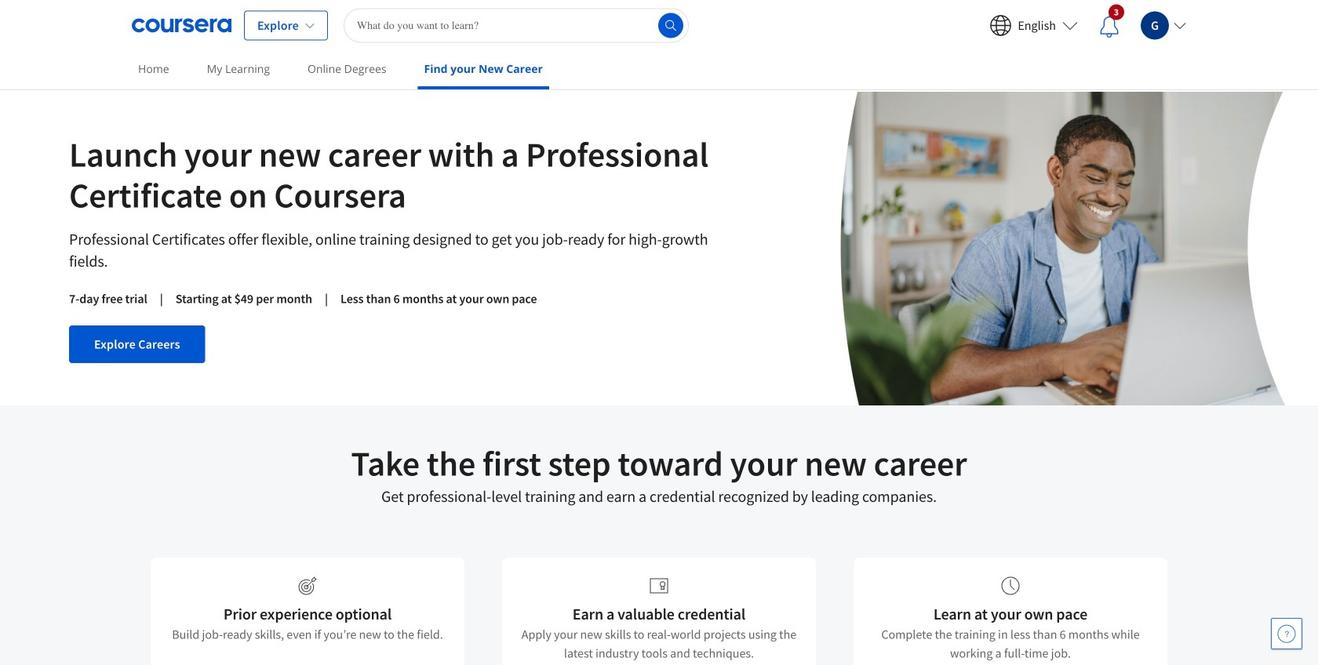 Task type: describe. For each thing, give the bounding box(es) containing it.
help center image
[[1278, 625, 1297, 644]]

What do you want to learn? text field
[[344, 8, 689, 43]]



Task type: locate. For each thing, give the bounding box(es) containing it.
None search field
[[344, 8, 689, 43]]

coursera image
[[132, 13, 232, 38]]



Task type: vqa. For each thing, say whether or not it's contained in the screenshot.
Coursera image
yes



